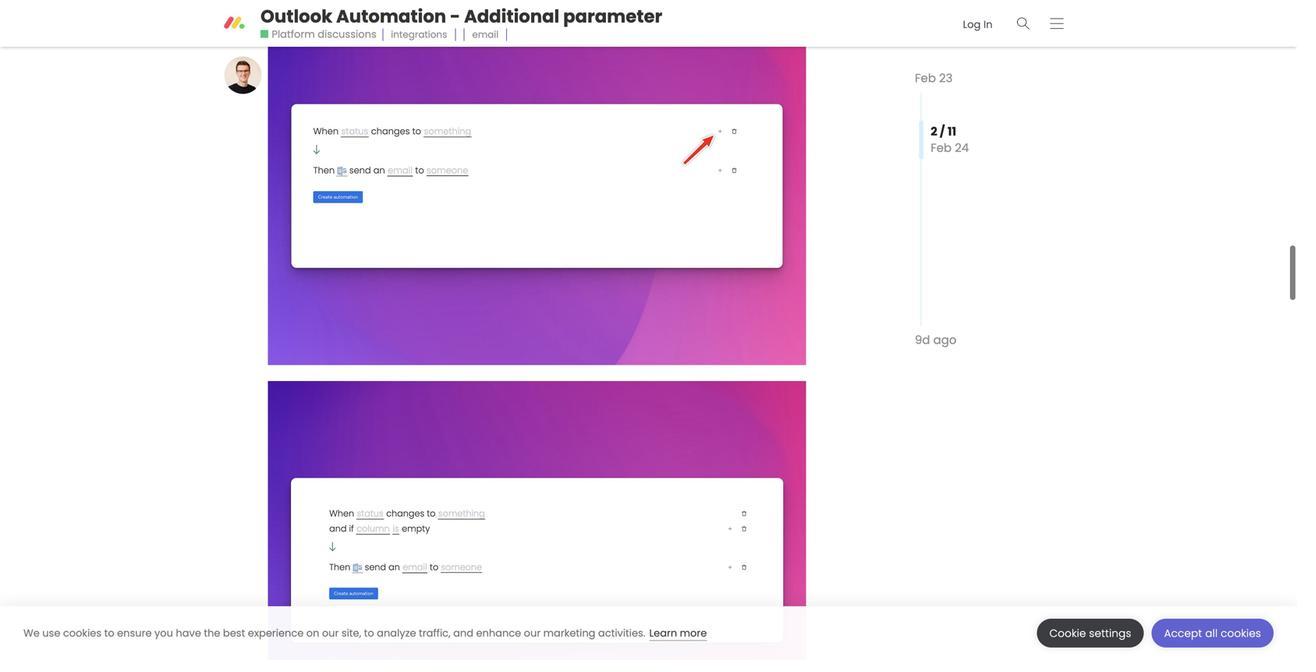 Task type: describe. For each thing, give the bounding box(es) containing it.
parameter
[[563, 4, 662, 29]]

outlook automation - additional parameter link
[[261, 4, 662, 29]]

integrations link
[[382, 24, 456, 45]]

settings
[[1089, 627, 1131, 641]]

dialog containing cookie settings
[[0, 607, 1297, 661]]

1 our from the left
[[322, 627, 339, 641]]

tags list
[[382, 24, 515, 45]]

cookies for all
[[1221, 627, 1261, 641]]

ensure
[[117, 627, 152, 641]]

kb
[[412, 344, 427, 361]]

9d ago link
[[915, 332, 957, 349]]

9d
[[915, 332, 930, 349]]

discussions
[[318, 27, 377, 41]]

experience
[[248, 627, 304, 641]]

the
[[204, 627, 220, 641]]

24
[[955, 139, 969, 156]]

0 vertical spatial feb
[[915, 70, 936, 87]]

learn
[[649, 627, 677, 641]]

email
[[472, 28, 499, 41]]

23
[[939, 70, 953, 87]]

log in navigation
[[949, 7, 1074, 40]]

log in button
[[954, 12, 1001, 38]]

we use cookies to ensure you have the best experience on our site, to analyze traffic, and enhance our marketing activities. learn more
[[23, 627, 707, 641]]

activities.
[[598, 627, 646, 641]]

1815×1210 109 kb
[[336, 344, 427, 361]]

9d ago
[[915, 332, 957, 349]]

enhance
[[476, 627, 521, 641]]

log in
[[963, 17, 993, 31]]

cookie settings
[[1050, 627, 1131, 641]]

feb 23 link
[[915, 70, 953, 87]]

-
[[450, 4, 460, 29]]

discourse expand image
[[790, 347, 801, 359]]

integrations
[[391, 28, 447, 41]]

outlook
[[261, 4, 332, 29]]

log
[[963, 17, 981, 31]]

/
[[940, 123, 945, 140]]



Task type: vqa. For each thing, say whether or not it's contained in the screenshot.
23
yes



Task type: locate. For each thing, give the bounding box(es) containing it.
1 vertical spatial feb
[[931, 139, 952, 156]]

cookie settings button
[[1037, 619, 1144, 648]]

1815×1210
[[336, 344, 388, 361]]

ago
[[933, 332, 957, 349]]

feb 23
[[915, 70, 953, 87]]

to
[[104, 627, 114, 641], [364, 627, 374, 641]]

feb left "24"
[[931, 139, 952, 156]]

image
[[289, 344, 327, 361]]

feb left the 23
[[915, 70, 936, 87]]

use
[[42, 627, 60, 641]]

0 horizontal spatial to
[[104, 627, 114, 641]]

1 vertical spatial image image
[[268, 382, 806, 661]]

site,
[[342, 627, 361, 641]]

accept
[[1164, 627, 1202, 641]]

our
[[322, 627, 339, 641], [524, 627, 541, 641]]

1 horizontal spatial cookies
[[1221, 627, 1261, 641]]

1 cookies from the left
[[63, 627, 102, 641]]

1 to from the left
[[104, 627, 114, 641]]

platform discussions link
[[261, 27, 377, 41]]

accept all cookies button
[[1152, 619, 1274, 648]]

email link
[[464, 24, 507, 45]]

additional
[[464, 4, 559, 29]]

cookies right use
[[63, 627, 102, 641]]

on
[[306, 627, 319, 641]]

1 horizontal spatial our
[[524, 627, 541, 641]]

traffic,
[[419, 627, 451, 641]]

cookies inside button
[[1221, 627, 1261, 641]]

feb inside 2 / 11 feb 24
[[931, 139, 952, 156]]

2 to from the left
[[364, 627, 374, 641]]

0 vertical spatial image image
[[268, 7, 806, 366]]

best
[[223, 627, 245, 641]]

2
[[931, 123, 937, 140]]

feb
[[915, 70, 936, 87], [931, 139, 952, 156]]

our right the enhance
[[524, 627, 541, 641]]

menu image
[[1050, 18, 1064, 29]]

have
[[176, 627, 201, 641]]

1 image image from the top
[[268, 7, 806, 366]]

2 image image from the top
[[268, 382, 806, 661]]

cookie
[[1050, 627, 1086, 641]]

109
[[391, 344, 409, 361]]

to left ensure
[[104, 627, 114, 641]]

0 horizontal spatial cookies
[[63, 627, 102, 641]]

learn more link
[[649, 627, 707, 642]]

accept all cookies
[[1164, 627, 1261, 641]]

all
[[1205, 627, 1218, 641]]

more
[[680, 627, 707, 641]]

1 horizontal spatial to
[[364, 627, 374, 641]]

cookies right the all
[[1221, 627, 1261, 641]]

to right site,
[[364, 627, 374, 641]]

we
[[23, 627, 40, 641]]

dialog
[[0, 607, 1297, 661]]

cookies
[[63, 627, 102, 641], [1221, 627, 1261, 641]]

2 / 11 feb 24
[[931, 123, 969, 156]]

outlook automation - additional parameter platform discussions
[[261, 4, 662, 41]]

search image
[[1017, 18, 1030, 29]]

far image image
[[273, 347, 284, 359]]

marketing
[[543, 627, 596, 641]]

you
[[154, 627, 173, 641]]

11
[[948, 123, 956, 140]]

analyze
[[377, 627, 416, 641]]

in
[[984, 17, 993, 31]]

2 cookies from the left
[[1221, 627, 1261, 641]]

image image
[[268, 7, 806, 366], [268, 382, 806, 661]]

cookies for use
[[63, 627, 102, 641]]

monday community forum image
[[223, 13, 245, 34]]

our right on
[[322, 627, 339, 641]]

automation
[[336, 4, 446, 29]]

2 our from the left
[[524, 627, 541, 641]]

platform
[[272, 27, 315, 41]]

and
[[453, 627, 473, 641]]

0 horizontal spatial our
[[322, 627, 339, 641]]



